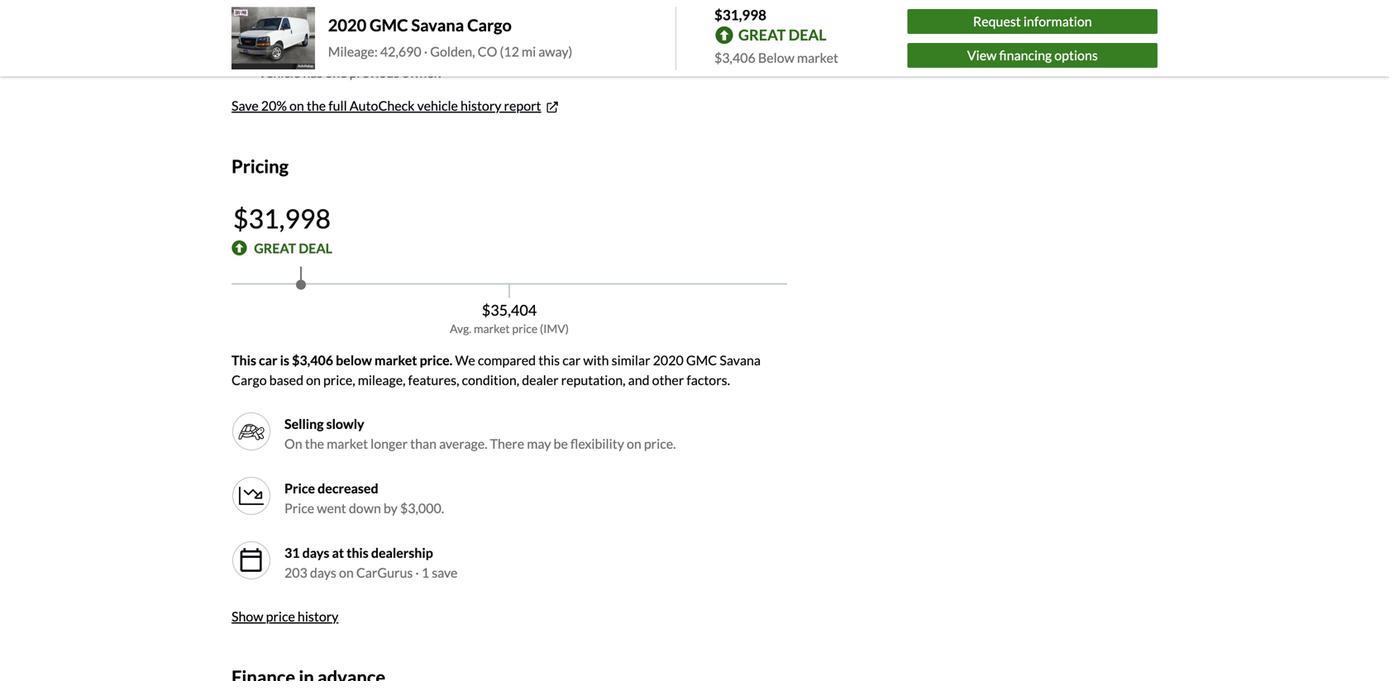 Task type: vqa. For each thing, say whether or not it's contained in the screenshot.
the bottommost toyota
no



Task type: describe. For each thing, give the bounding box(es) containing it.
than
[[410, 436, 437, 452]]

price,
[[323, 372, 355, 388]]

save 20% on the full autocheck vehicle history report
[[232, 97, 541, 114]]

$35,404
[[482, 301, 537, 319]]

dealer
[[522, 372, 559, 388]]

price. inside selling slowly on the market longer than average. there may be flexibility on price.
[[644, 436, 676, 452]]

request
[[973, 13, 1021, 29]]

or
[[335, 11, 348, 28]]

market inside selling slowly on the market longer than average. there may be flexibility on price.
[[327, 436, 368, 452]]

information
[[1024, 13, 1092, 29]]

be
[[554, 436, 568, 452]]

0 vertical spatial $3,406
[[715, 50, 756, 66]]

compared
[[478, 352, 536, 368]]

with
[[583, 352, 609, 368]]

selling
[[284, 416, 324, 432]]

no accidents or damage reported.
[[258, 11, 453, 28]]

this inside 31 days at this dealership 203 days on cargurus · 1 save
[[347, 545, 369, 561]]

20%
[[261, 97, 287, 114]]

selling slowly image
[[238, 418, 265, 445]]

on inside selling slowly on the market longer than average. there may be flexibility on price.
[[627, 436, 642, 452]]

co
[[478, 43, 497, 59]]

gmc inside we compared this car with similar 2020 gmc savana cargo based on price, mileage, features, condition, dealer reputation, and other factors.
[[686, 352, 717, 368]]

owner.
[[402, 64, 441, 81]]

mileage,
[[358, 372, 406, 388]]

pricing
[[232, 155, 289, 177]]

on
[[284, 436, 302, 452]]

price inside $35,404 avg. market price (imv)
[[512, 322, 538, 336]]

vehicle
[[258, 64, 300, 81]]

2020 gmc savana cargo image
[[232, 7, 315, 70]]

this inside we compared this car with similar 2020 gmc savana cargo based on price, mileage, features, condition, dealer reputation, and other factors.
[[539, 352, 560, 368]]

1 vertical spatial history
[[298, 608, 339, 625]]

on inside we compared this car with similar 2020 gmc savana cargo based on price, mileage, features, condition, dealer reputation, and other factors.
[[306, 372, 321, 388]]

gmc inside 2020 gmc savana cargo mileage: 42,690 · golden, co (12 mi away)
[[370, 15, 408, 35]]

accidents
[[278, 11, 333, 28]]

$3,406 below market
[[715, 50, 839, 66]]

0 horizontal spatial price
[[266, 608, 295, 625]]

may
[[527, 436, 551, 452]]

and
[[628, 372, 650, 388]]

selling slowly image
[[232, 412, 271, 451]]

203
[[284, 565, 308, 581]]

market up mileage,
[[375, 352, 417, 368]]

great deal
[[254, 240, 332, 256]]

show
[[232, 608, 263, 625]]

0 horizontal spatial 1
[[257, 45, 265, 61]]

· inside 31 days at this dealership 203 days on cargurus · 1 save
[[415, 565, 419, 581]]

1 vertical spatial $3,406
[[292, 352, 333, 368]]

market inside $35,404 avg. market price (imv)
[[474, 322, 510, 336]]

save
[[432, 565, 458, 581]]

autocheck
[[350, 97, 415, 114]]

request information
[[973, 13, 1092, 29]]

the for market
[[305, 436, 324, 452]]

is
[[280, 352, 289, 368]]

view financing options button
[[908, 43, 1158, 68]]

save
[[232, 97, 259, 114]]

31 days at this dealership image
[[232, 541, 271, 580]]

one
[[325, 64, 347, 81]]

by
[[384, 500, 398, 516]]

great deal image
[[232, 240, 247, 256]]

great
[[254, 240, 296, 256]]

below
[[336, 352, 372, 368]]

went
[[317, 500, 346, 516]]

$35,404 avg. market price (imv)
[[450, 301, 569, 336]]

1 price from the top
[[284, 480, 315, 496]]

price decreased price went down by $3,000.
[[284, 480, 444, 516]]

car inside we compared this car with similar 2020 gmc savana cargo based on price, mileage, features, condition, dealer reputation, and other factors.
[[563, 352, 581, 368]]

no
[[258, 11, 275, 28]]

(12
[[500, 43, 519, 59]]

this car is $3,406 below market price.
[[232, 352, 453, 368]]

other
[[652, 372, 684, 388]]

avg.
[[450, 322, 472, 336]]

deal
[[789, 26, 827, 44]]

full
[[329, 97, 347, 114]]

0 vertical spatial price.
[[420, 352, 453, 368]]

save 20% on the full autocheck vehicle history report link
[[232, 97, 560, 115]]

0 vertical spatial days
[[302, 545, 329, 561]]

2020 inside 2020 gmc savana cargo mileage: 42,690 · golden, co (12 mi away)
[[328, 15, 367, 35]]

1 inside 31 days at this dealership 203 days on cargurus · 1 save
[[422, 565, 429, 581]]

great deal
[[739, 26, 827, 44]]



Task type: locate. For each thing, give the bounding box(es) containing it.
slowly
[[326, 416, 364, 432]]

view
[[967, 47, 997, 63]]

0 vertical spatial previous
[[268, 45, 319, 61]]

at
[[332, 545, 344, 561]]

(imv)
[[540, 322, 569, 336]]

price down $35,404
[[512, 322, 538, 336]]

$3,406 down great
[[715, 50, 756, 66]]

1 vertical spatial cargo
[[232, 372, 267, 388]]

golden,
[[430, 43, 475, 59]]

the right on
[[305, 436, 324, 452]]

market
[[797, 50, 839, 66], [474, 322, 510, 336], [375, 352, 417, 368], [327, 436, 368, 452]]

0 vertical spatial the
[[307, 97, 326, 114]]

car left is
[[259, 352, 278, 368]]

owner
[[321, 45, 359, 61]]

0 horizontal spatial price.
[[420, 352, 453, 368]]

1 horizontal spatial history
[[461, 97, 502, 114]]

1 vertical spatial price
[[266, 608, 295, 625]]

0 vertical spatial price
[[512, 322, 538, 336]]

price
[[512, 322, 538, 336], [266, 608, 295, 625]]

this up dealer
[[539, 352, 560, 368]]

· down 'dealership'
[[415, 565, 419, 581]]

2020 inside we compared this car with similar 2020 gmc savana cargo based on price, mileage, features, condition, dealer reputation, and other factors.
[[653, 352, 684, 368]]

2020
[[328, 15, 367, 35], [653, 352, 684, 368]]

cargo inside we compared this car with similar 2020 gmc savana cargo based on price, mileage, features, condition, dealer reputation, and other factors.
[[232, 372, 267, 388]]

show price history
[[232, 608, 339, 625]]

price right show at left
[[266, 608, 295, 625]]

view financing options
[[967, 47, 1098, 63]]

the left full
[[307, 97, 326, 114]]

price. up features,
[[420, 352, 453, 368]]

0 vertical spatial 1
[[257, 45, 265, 61]]

reported.
[[398, 11, 453, 28]]

price.
[[420, 352, 453, 368], [644, 436, 676, 452]]

price left went
[[284, 500, 314, 516]]

average.
[[439, 436, 488, 452]]

2020 up mileage:
[[328, 15, 367, 35]]

31 days at this dealership image
[[238, 547, 265, 574]]

longer
[[371, 436, 408, 452]]

history down 203
[[298, 608, 339, 625]]

condition,
[[462, 372, 519, 388]]

has
[[303, 64, 323, 81]]

1 vertical spatial gmc
[[686, 352, 717, 368]]

vdpcheck image
[[232, 0, 247, 8]]

1
[[257, 45, 265, 61], [422, 565, 429, 581]]

1 horizontal spatial 2020
[[653, 352, 684, 368]]

0 vertical spatial savana
[[411, 15, 464, 35]]

1 vertical spatial $31,998
[[233, 202, 331, 234]]

reputation,
[[561, 372, 626, 388]]

selling slowly on the market longer than average. there may be flexibility on price.
[[284, 416, 676, 452]]

1 horizontal spatial price
[[512, 322, 538, 336]]

1 vertical spatial previous
[[350, 64, 400, 81]]

0 horizontal spatial this
[[347, 545, 369, 561]]

1 vertical spatial price
[[284, 500, 314, 516]]

0 horizontal spatial car
[[259, 352, 278, 368]]

0 vertical spatial history
[[461, 97, 502, 114]]

0 vertical spatial price
[[284, 480, 315, 496]]

previous down mileage:
[[350, 64, 400, 81]]

1 horizontal spatial $3,406
[[715, 50, 756, 66]]

vehicle
[[417, 97, 458, 114]]

1 vertical spatial 2020
[[653, 352, 684, 368]]

31 days at this dealership 203 days on cargurus · 1 save
[[284, 545, 458, 581]]

1 horizontal spatial gmc
[[686, 352, 717, 368]]

this right the at
[[347, 545, 369, 561]]

the inside selling slowly on the market longer than average. there may be flexibility on price.
[[305, 436, 324, 452]]

similar
[[612, 352, 650, 368]]

savana inside we compared this car with similar 2020 gmc savana cargo based on price, mileage, features, condition, dealer reputation, and other factors.
[[720, 352, 761, 368]]

0 vertical spatial gmc
[[370, 15, 408, 35]]

price decreased image
[[232, 476, 271, 516], [238, 483, 265, 509]]

flexibility
[[571, 436, 624, 452]]

1 vertical spatial price.
[[644, 436, 676, 452]]

gmc
[[370, 15, 408, 35], [686, 352, 717, 368]]

great
[[739, 26, 786, 44]]

away)
[[539, 43, 573, 59]]

1 right vdpcheck image
[[257, 45, 265, 61]]

1 vertical spatial 1
[[422, 565, 429, 581]]

show price history link
[[232, 608, 339, 625]]

we
[[455, 352, 475, 368]]

1 vertical spatial savana
[[720, 352, 761, 368]]

1 horizontal spatial ·
[[424, 43, 428, 59]]

vdpcheck image
[[232, 45, 247, 61]]

1 car from the left
[[259, 352, 278, 368]]

vehicle has one previous owner.
[[258, 64, 441, 81]]

based
[[269, 372, 304, 388]]

1 left save
[[422, 565, 429, 581]]

2020 gmc savana cargo mileage: 42,690 · golden, co (12 mi away)
[[328, 15, 573, 59]]

features,
[[408, 372, 459, 388]]

days left the at
[[302, 545, 329, 561]]

gmc up factors.
[[686, 352, 717, 368]]

· up owner.
[[424, 43, 428, 59]]

0 horizontal spatial ·
[[415, 565, 419, 581]]

market down $35,404
[[474, 322, 510, 336]]

mi
[[522, 43, 536, 59]]

the
[[307, 97, 326, 114], [305, 436, 324, 452]]

1 horizontal spatial cargo
[[467, 15, 512, 35]]

history
[[461, 97, 502, 114], [298, 608, 339, 625]]

options
[[1055, 47, 1098, 63]]

down
[[349, 500, 381, 516]]

we compared this car with similar 2020 gmc savana cargo based on price, mileage, features, condition, dealer reputation, and other factors.
[[232, 352, 761, 388]]

cargo inside 2020 gmc savana cargo mileage: 42,690 · golden, co (12 mi away)
[[467, 15, 512, 35]]

this
[[232, 352, 256, 368]]

31
[[284, 545, 300, 561]]

dealership
[[371, 545, 433, 561]]

cargo up co
[[467, 15, 512, 35]]

deal
[[299, 240, 332, 256]]

0 horizontal spatial $3,406
[[292, 352, 333, 368]]

1 horizontal spatial this
[[539, 352, 560, 368]]

this
[[539, 352, 560, 368], [347, 545, 369, 561]]

save 20% on the full autocheck vehicle history report image
[[545, 99, 560, 115]]

2 car from the left
[[563, 352, 581, 368]]

0 vertical spatial $31,998
[[715, 6, 767, 23]]

1 vertical spatial this
[[347, 545, 369, 561]]

savana up "golden,"
[[411, 15, 464, 35]]

cargo down this
[[232, 372, 267, 388]]

· inside 2020 gmc savana cargo mileage: 42,690 · golden, co (12 mi away)
[[424, 43, 428, 59]]

the for full
[[307, 97, 326, 114]]

1 previous owner
[[257, 45, 359, 61]]

below
[[758, 50, 795, 66]]

car left with
[[563, 352, 581, 368]]

history left report
[[461, 97, 502, 114]]

0 horizontal spatial $31,998
[[233, 202, 331, 234]]

on inside 31 days at this dealership 203 days on cargurus · 1 save
[[339, 565, 354, 581]]

savana inside 2020 gmc savana cargo mileage: 42,690 · golden, co (12 mi away)
[[411, 15, 464, 35]]

1 vertical spatial the
[[305, 436, 324, 452]]

$31,998
[[715, 6, 767, 23], [233, 202, 331, 234]]

on right flexibility
[[627, 436, 642, 452]]

$3,406 right is
[[292, 352, 333, 368]]

$3,000.
[[400, 500, 444, 516]]

on left price,
[[306, 372, 321, 388]]

gmc up the 42,690
[[370, 15, 408, 35]]

1 vertical spatial ·
[[415, 565, 419, 581]]

0 vertical spatial ·
[[424, 43, 428, 59]]

on down the at
[[339, 565, 354, 581]]

car
[[259, 352, 278, 368], [563, 352, 581, 368]]

2020 up 'other'
[[653, 352, 684, 368]]

0 vertical spatial cargo
[[467, 15, 512, 35]]

financing
[[999, 47, 1052, 63]]

0 horizontal spatial gmc
[[370, 15, 408, 35]]

$31,998 for $3,406
[[715, 6, 767, 23]]

decreased
[[318, 480, 378, 496]]

1 vertical spatial days
[[310, 565, 336, 581]]

market down the deal
[[797, 50, 839, 66]]

0 horizontal spatial cargo
[[232, 372, 267, 388]]

0 horizontal spatial history
[[298, 608, 339, 625]]

market down "slowly"
[[327, 436, 368, 452]]

savana up factors.
[[720, 352, 761, 368]]

1 horizontal spatial savana
[[720, 352, 761, 368]]

there
[[490, 436, 524, 452]]

cargurus
[[356, 565, 413, 581]]

cargo
[[467, 15, 512, 35], [232, 372, 267, 388]]

price. right flexibility
[[644, 436, 676, 452]]

mileage:
[[328, 43, 378, 59]]

0 vertical spatial 2020
[[328, 15, 367, 35]]

factors.
[[687, 372, 730, 388]]

0 vertical spatial this
[[539, 352, 560, 368]]

1 horizontal spatial previous
[[350, 64, 400, 81]]

report
[[504, 97, 541, 114]]

1 horizontal spatial $31,998
[[715, 6, 767, 23]]

2 price from the top
[[284, 500, 314, 516]]

42,690
[[380, 43, 422, 59]]

on right the 20%
[[289, 97, 304, 114]]

previous up "vehicle"
[[268, 45, 319, 61]]

1 horizontal spatial 1
[[422, 565, 429, 581]]

price down on
[[284, 480, 315, 496]]

0 horizontal spatial previous
[[268, 45, 319, 61]]

$31,998 for great deal
[[233, 202, 331, 234]]

1 horizontal spatial car
[[563, 352, 581, 368]]

0 horizontal spatial 2020
[[328, 15, 367, 35]]

previous
[[268, 45, 319, 61], [350, 64, 400, 81]]

days down the at
[[310, 565, 336, 581]]

request information button
[[908, 9, 1158, 34]]

0 horizontal spatial savana
[[411, 15, 464, 35]]

1 horizontal spatial price.
[[644, 436, 676, 452]]

damage
[[351, 11, 396, 28]]

·
[[424, 43, 428, 59], [415, 565, 419, 581]]

savana
[[411, 15, 464, 35], [720, 352, 761, 368]]



